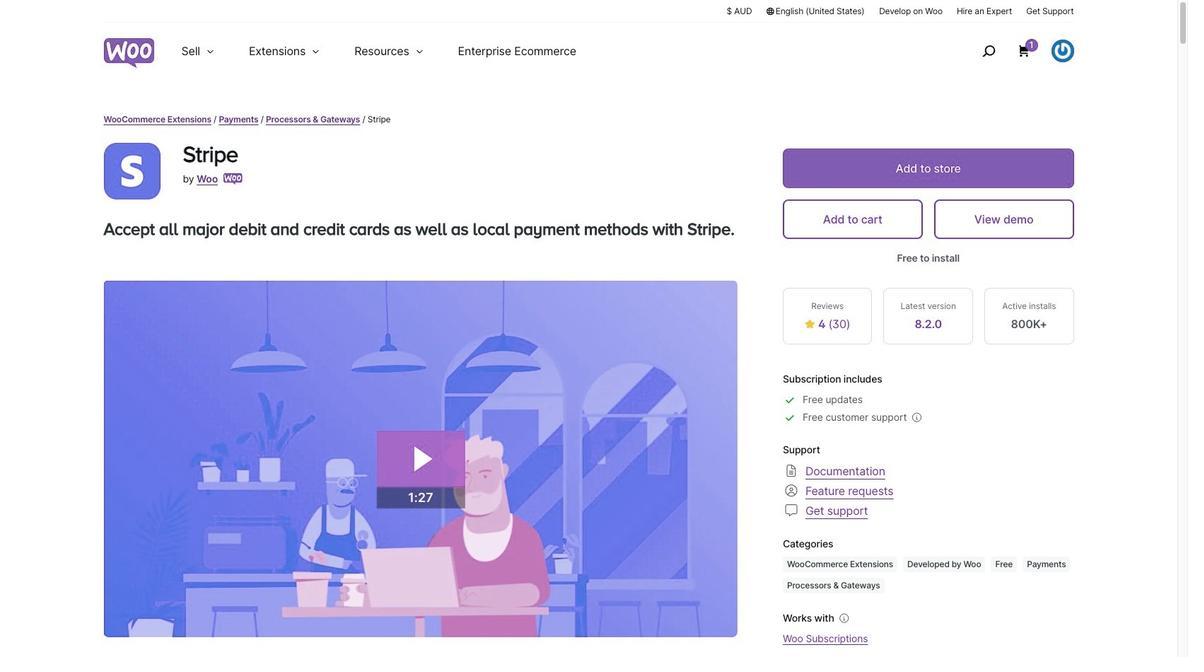 Task type: vqa. For each thing, say whether or not it's contained in the screenshot.
search field
no



Task type: describe. For each thing, give the bounding box(es) containing it.
service navigation menu element
[[952, 28, 1074, 74]]

circle info image
[[837, 611, 852, 625]]

search image
[[977, 40, 1000, 62]]

breadcrumb element
[[104, 113, 1074, 126]]

extra information image
[[910, 411, 924, 425]]

open account menu image
[[1052, 40, 1074, 62]]



Task type: locate. For each thing, give the bounding box(es) containing it.
file lines image
[[783, 462, 800, 479]]

product icon image
[[104, 143, 160, 199]]

message image
[[783, 502, 800, 519]]

developed by woocommerce image
[[224, 173, 243, 185]]

circle user image
[[783, 482, 800, 499]]



